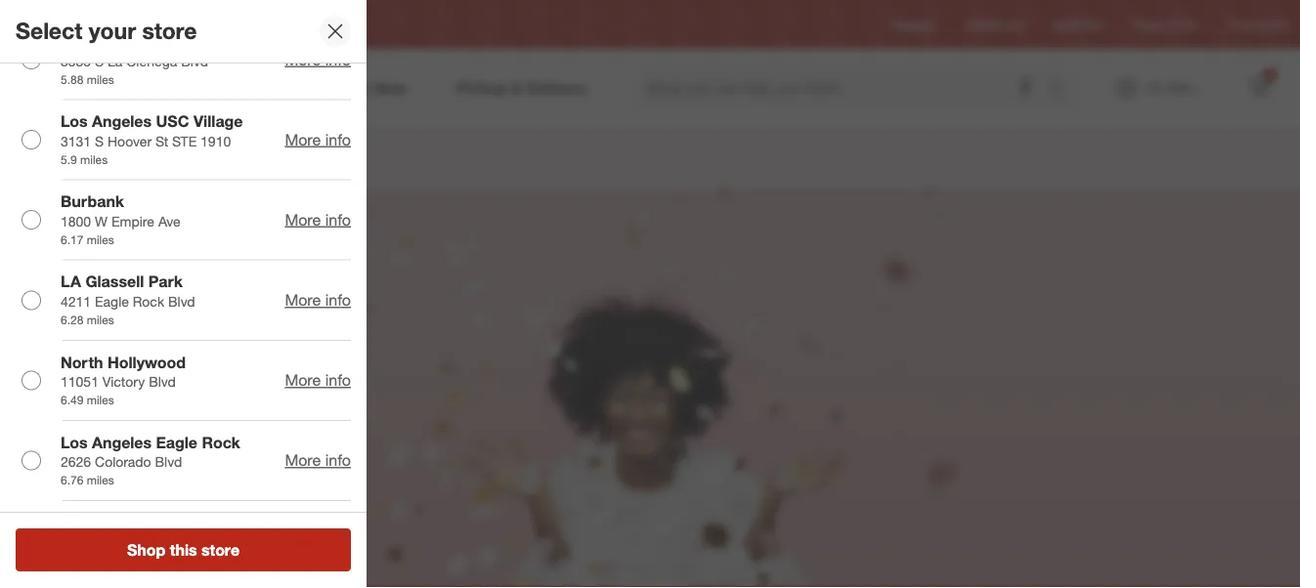 Task type: describe. For each thing, give the bounding box(es) containing it.
ste
[[172, 133, 197, 150]]

registry link
[[893, 16, 936, 33]]

rock inside la glassell park 4211 eagle rock blvd 6.28 miles
[[133, 294, 164, 311]]

miles inside north hollywood 11051 victory blvd 6.49 miles
[[87, 393, 114, 408]]

more info for north hollywood
[[285, 372, 351, 391]]

more info for burbank
[[285, 211, 351, 230]]

weekly
[[968, 17, 1005, 32]]

sunset
[[166, 17, 202, 32]]

village
[[194, 112, 243, 131]]

s inside 3535 s la cienega blvd 5.88 miles
[[95, 53, 104, 70]]

select your store dialog
[[0, 0, 367, 588]]

north
[[61, 353, 103, 372]]

st
[[156, 133, 168, 150]]

los angeles eagle rock 2626 colorado blvd 6.76 miles
[[61, 434, 240, 488]]

blvd inside 3535 s la cienega blvd 5.88 miles
[[181, 53, 208, 70]]

4 link
[[1238, 67, 1281, 110]]

la for sunset
[[148, 17, 163, 32]]

burbank 1800 w empire ave 6.17 miles
[[61, 193, 181, 248]]

your
[[89, 17, 136, 45]]

los angeles usc village 3131 s hoover st ste 1910 5.9 miles
[[61, 112, 243, 167]]

los for los angeles usc village
[[61, 112, 88, 131]]

la glassell park 4211 eagle rock blvd 6.28 miles
[[61, 273, 195, 328]]

11051
[[61, 374, 99, 391]]

miles inside burbank 1800 w empire ave 6.17 miles
[[87, 233, 114, 248]]

empire
[[111, 213, 155, 230]]

la sunset button
[[112, 7, 215, 42]]

w
[[95, 213, 108, 230]]

select
[[16, 17, 82, 45]]

la for glassell
[[61, 273, 81, 292]]

select your store
[[16, 17, 197, 45]]

blvd inside north hollywood 11051 victory blvd 6.49 miles
[[149, 374, 176, 391]]

1800
[[61, 213, 91, 230]]

this
[[170, 541, 197, 560]]

more info link for la glassell park
[[285, 291, 351, 310]]

miles inside los angeles usc village 3131 s hoover st ste 1910 5.9 miles
[[80, 153, 108, 167]]

angeles for eagle
[[92, 434, 152, 453]]

more for los angeles usc village
[[285, 131, 321, 150]]

usc
[[156, 112, 189, 131]]

burbank
[[61, 193, 124, 212]]

target circle link
[[1133, 16, 1198, 33]]

5.9
[[61, 153, 77, 167]]

4
[[1268, 69, 1273, 81]]

target circle
[[1133, 17, 1198, 32]]

glassell
[[85, 273, 144, 292]]

hollywood
[[108, 353, 186, 372]]

info for la glassell park
[[325, 291, 351, 310]]

more info link for los angeles eagle rock
[[285, 452, 351, 471]]

info for burbank
[[325, 211, 351, 230]]

miles inside 3535 s la cienega blvd 5.88 miles
[[87, 72, 114, 87]]

shop this store button
[[16, 529, 351, 572]]

more for los angeles eagle rock
[[285, 452, 321, 471]]

ad
[[1009, 17, 1023, 32]]

more for north hollywood
[[285, 372, 321, 391]]

info for north hollywood
[[325, 372, 351, 391]]

3131
[[61, 133, 91, 150]]

3535
[[61, 53, 91, 70]]

more info link for burbank
[[285, 211, 351, 230]]

shop
[[127, 541, 166, 560]]

redcard
[[1054, 17, 1101, 32]]

find stores link
[[1229, 16, 1289, 33]]

more info for los angeles eagle rock
[[285, 452, 351, 471]]

ave
[[158, 213, 181, 230]]

cienega
[[126, 53, 177, 70]]

rock inside the los angeles eagle rock 2626 colorado blvd 6.76 miles
[[202, 434, 240, 453]]

victory
[[102, 374, 145, 391]]

What can we help you find? suggestions appear below search field
[[635, 67, 1053, 110]]

store for shop this store
[[202, 541, 240, 560]]



Task type: vqa. For each thing, say whether or not it's contained in the screenshot.
deals
no



Task type: locate. For each thing, give the bounding box(es) containing it.
0 horizontal spatial registry
[[70, 143, 184, 177]]

2 more info link from the top
[[285, 131, 351, 150]]

angeles up hoover
[[92, 112, 152, 131]]

1 more info link from the top
[[285, 50, 351, 69]]

eagle inside la glassell park 4211 eagle rock blvd 6.28 miles
[[95, 294, 129, 311]]

more for burbank
[[285, 211, 321, 230]]

angeles inside the los angeles eagle rock 2626 colorado blvd 6.76 miles
[[92, 434, 152, 453]]

2626
[[61, 454, 91, 471]]

3 more info from the top
[[285, 211, 351, 230]]

miles right 6.76
[[87, 474, 114, 488]]

circle
[[1168, 17, 1198, 32]]

eagle down north hollywood 11051 victory blvd 6.49 miles
[[156, 434, 198, 453]]

1 s from the top
[[95, 53, 104, 70]]

store
[[142, 17, 197, 45], [202, 541, 240, 560]]

None radio
[[22, 291, 41, 311], [22, 372, 41, 391], [22, 452, 41, 471], [22, 291, 41, 311], [22, 372, 41, 391], [22, 452, 41, 471]]

0 vertical spatial store
[[142, 17, 197, 45]]

6 more info from the top
[[285, 452, 351, 471]]

6.17
[[61, 233, 83, 248]]

blvd inside the los angeles eagle rock 2626 colorado blvd 6.76 miles
[[155, 454, 182, 471]]

la
[[148, 17, 163, 32], [61, 273, 81, 292]]

4 info from the top
[[325, 291, 351, 310]]

0 horizontal spatial eagle
[[95, 294, 129, 311]]

more info link for los angeles usc village
[[285, 131, 351, 150]]

hoover
[[108, 133, 152, 150]]

6 more info link from the top
[[285, 452, 351, 471]]

0 vertical spatial eagle
[[95, 294, 129, 311]]

s right 3131
[[95, 133, 104, 150]]

store right this
[[202, 541, 240, 560]]

los
[[61, 112, 88, 131], [61, 434, 88, 453]]

5 more info from the top
[[285, 372, 351, 391]]

blvd inside la glassell park 4211 eagle rock blvd 6.28 miles
[[168, 294, 195, 311]]

eagle down glassell
[[95, 294, 129, 311]]

more info for los angeles usc village
[[285, 131, 351, 150]]

la
[[108, 53, 123, 70]]

4 more from the top
[[285, 291, 321, 310]]

blvd down park
[[168, 294, 195, 311]]

miles down the w
[[87, 233, 114, 248]]

blvd
[[181, 53, 208, 70], [168, 294, 195, 311], [149, 374, 176, 391], [155, 454, 182, 471]]

0 vertical spatial los
[[61, 112, 88, 131]]

weekly ad
[[968, 17, 1023, 32]]

3 info from the top
[[325, 211, 351, 230]]

2 info from the top
[[325, 131, 351, 150]]

0 vertical spatial registry
[[893, 17, 936, 32]]

store inside 'button'
[[202, 541, 240, 560]]

miles inside the los angeles eagle rock 2626 colorado blvd 6.76 miles
[[87, 474, 114, 488]]

search button
[[1040, 67, 1087, 113]]

eagle inside the los angeles eagle rock 2626 colorado blvd 6.76 miles
[[156, 434, 198, 453]]

la inside la glassell park 4211 eagle rock blvd 6.28 miles
[[61, 273, 81, 292]]

1 more info from the top
[[285, 50, 351, 69]]

los up 2626
[[61, 434, 88, 453]]

angeles
[[92, 112, 152, 131], [92, 434, 152, 453]]

1 info from the top
[[325, 50, 351, 69]]

store for select your store
[[142, 17, 197, 45]]

los up 3131
[[61, 112, 88, 131]]

more info link for north hollywood
[[285, 372, 351, 391]]

blvd down sunset
[[181, 53, 208, 70]]

store up cienega
[[142, 17, 197, 45]]

4 more info from the top
[[285, 291, 351, 310]]

1 vertical spatial los
[[61, 434, 88, 453]]

5 info from the top
[[325, 372, 351, 391]]

registry up "burbank"
[[70, 143, 184, 177]]

1 more from the top
[[285, 50, 321, 69]]

1 los from the top
[[61, 112, 88, 131]]

angeles up colorado
[[92, 434, 152, 453]]

miles inside la glassell park 4211 eagle rock blvd 6.28 miles
[[87, 313, 114, 328]]

info for los angeles eagle rock
[[325, 452, 351, 471]]

blvd down hollywood
[[149, 374, 176, 391]]

2 los from the top
[[61, 434, 88, 453]]

la sunset
[[148, 17, 202, 32]]

los for los angeles eagle rock
[[61, 434, 88, 453]]

more info link
[[285, 50, 351, 69], [285, 131, 351, 150], [285, 211, 351, 230], [285, 291, 351, 310], [285, 372, 351, 391], [285, 452, 351, 471]]

s
[[95, 53, 104, 70], [95, 133, 104, 150]]

rock
[[133, 294, 164, 311], [202, 434, 240, 453]]

6 info from the top
[[325, 452, 351, 471]]

search
[[1040, 80, 1087, 99]]

1 vertical spatial rock
[[202, 434, 240, 453]]

2 angeles from the top
[[92, 434, 152, 453]]

6 more from the top
[[285, 452, 321, 471]]

0 vertical spatial la
[[148, 17, 163, 32]]

weekly ad link
[[968, 16, 1023, 33]]

find
[[1229, 17, 1252, 32]]

2 more from the top
[[285, 131, 321, 150]]

5 more from the top
[[285, 372, 321, 391]]

1 horizontal spatial rock
[[202, 434, 240, 453]]

more info for la glassell park
[[285, 291, 351, 310]]

park
[[149, 273, 183, 292]]

miles
[[87, 72, 114, 87], [80, 153, 108, 167], [87, 233, 114, 248], [87, 313, 114, 328], [87, 393, 114, 408], [87, 474, 114, 488]]

3 more info link from the top
[[285, 211, 351, 230]]

la inside la sunset dropdown button
[[148, 17, 163, 32]]

1 horizontal spatial registry
[[893, 17, 936, 32]]

6.76
[[61, 474, 83, 488]]

los inside the los angeles eagle rock 2626 colorado blvd 6.76 miles
[[61, 434, 88, 453]]

3535 s la cienega blvd 5.88 miles
[[61, 53, 208, 87]]

redcard link
[[1054, 16, 1101, 33]]

la up 4211
[[61, 273, 81, 292]]

2 more info from the top
[[285, 131, 351, 150]]

more
[[285, 50, 321, 69], [285, 131, 321, 150], [285, 211, 321, 230], [285, 291, 321, 310], [285, 372, 321, 391], [285, 452, 321, 471]]

0 vertical spatial angeles
[[92, 112, 152, 131]]

blvd right colorado
[[155, 454, 182, 471]]

miles right 6.28
[[87, 313, 114, 328]]

angeles for usc
[[92, 112, 152, 131]]

miles down la at the top
[[87, 72, 114, 87]]

1 vertical spatial s
[[95, 133, 104, 150]]

info for los angeles usc village
[[325, 131, 351, 150]]

find stores
[[1229, 17, 1289, 32]]

los inside los angeles usc village 3131 s hoover st ste 1910 5.9 miles
[[61, 112, 88, 131]]

colorado
[[95, 454, 151, 471]]

5 more info link from the top
[[285, 372, 351, 391]]

stores
[[1255, 17, 1289, 32]]

0 vertical spatial rock
[[133, 294, 164, 311]]

5.88
[[61, 72, 83, 87]]

1910
[[201, 133, 231, 150]]

s left la at the top
[[95, 53, 104, 70]]

target
[[1133, 17, 1165, 32]]

1 vertical spatial angeles
[[92, 434, 152, 453]]

registry
[[893, 17, 936, 32], [70, 143, 184, 177]]

eagle
[[95, 294, 129, 311], [156, 434, 198, 453]]

1 angeles from the top
[[92, 112, 152, 131]]

0 horizontal spatial la
[[61, 273, 81, 292]]

miles down 11051 on the left of page
[[87, 393, 114, 408]]

1 vertical spatial eagle
[[156, 434, 198, 453]]

6.49
[[61, 393, 83, 408]]

6.28
[[61, 313, 83, 328]]

s inside los angeles usc village 3131 s hoover st ste 1910 5.9 miles
[[95, 133, 104, 150]]

shop this store
[[127, 541, 240, 560]]

1 vertical spatial registry
[[70, 143, 184, 177]]

1 vertical spatial la
[[61, 273, 81, 292]]

2 s from the top
[[95, 133, 104, 150]]

1 horizontal spatial la
[[148, 17, 163, 32]]

more info
[[285, 50, 351, 69], [285, 131, 351, 150], [285, 211, 351, 230], [285, 291, 351, 310], [285, 372, 351, 391], [285, 452, 351, 471]]

4211
[[61, 294, 91, 311]]

1 horizontal spatial store
[[202, 541, 240, 560]]

4 more info link from the top
[[285, 291, 351, 310]]

angeles inside los angeles usc village 3131 s hoover st ste 1910 5.9 miles
[[92, 112, 152, 131]]

None radio
[[22, 131, 41, 150], [22, 211, 41, 230], [22, 131, 41, 150], [22, 211, 41, 230]]

0 vertical spatial s
[[95, 53, 104, 70]]

info
[[325, 50, 351, 69], [325, 131, 351, 150], [325, 211, 351, 230], [325, 291, 351, 310], [325, 372, 351, 391], [325, 452, 351, 471]]

registry left weekly
[[893, 17, 936, 32]]

1 horizontal spatial eagle
[[156, 434, 198, 453]]

la left sunset
[[148, 17, 163, 32]]

north hollywood 11051 victory blvd 6.49 miles
[[61, 353, 186, 408]]

3 more from the top
[[285, 211, 321, 230]]

0 horizontal spatial rock
[[133, 294, 164, 311]]

0 horizontal spatial store
[[142, 17, 197, 45]]

more for la glassell park
[[285, 291, 321, 310]]

miles right "5.9"
[[80, 153, 108, 167]]

1 vertical spatial store
[[202, 541, 240, 560]]



